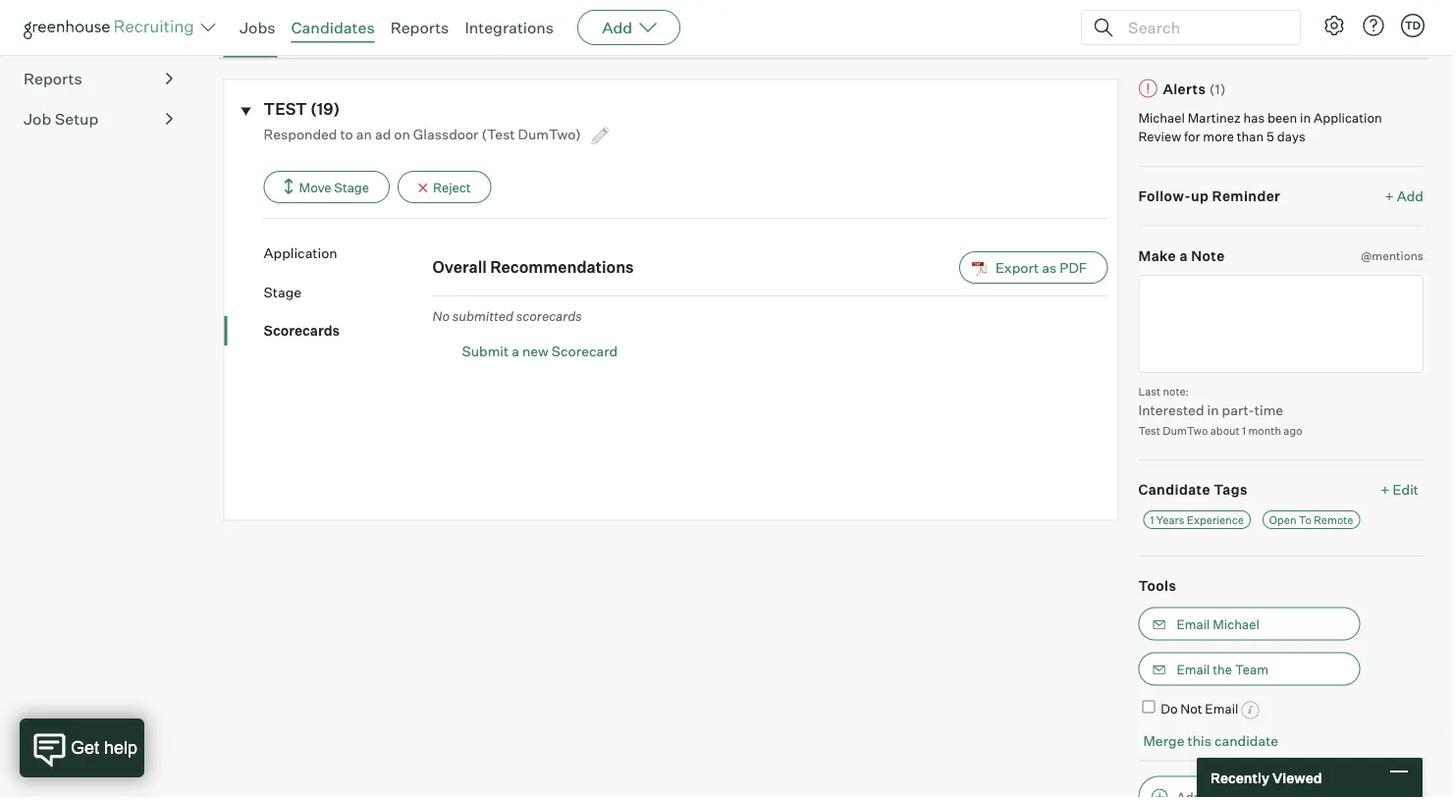 Task type: locate. For each thing, give the bounding box(es) containing it.
1 vertical spatial job
[[24, 109, 51, 129]]

0 vertical spatial a
[[1179, 247, 1188, 264]]

michael inside michael martinez has been in application review for more than 5 days
[[1138, 110, 1185, 125]]

0 vertical spatial add
[[602, 18, 632, 37]]

a for submit
[[512, 342, 519, 359]]

reports right feed
[[390, 18, 449, 37]]

recommendations
[[490, 257, 634, 277]]

tools
[[1138, 577, 1177, 595]]

1 vertical spatial in
[[1207, 402, 1219, 419]]

1 years experience
[[1150, 513, 1244, 526]]

+ left edit
[[1381, 481, 1390, 498]]

email inside button
[[1177, 661, 1210, 677]]

1 right about
[[1242, 424, 1246, 437]]

+ up @mentions
[[1385, 188, 1394, 205]]

no
[[433, 308, 450, 324]]

export as pdf
[[995, 259, 1087, 276]]

job right on
[[253, 25, 277, 42]]

1 vertical spatial reports link
[[24, 67, 173, 91]]

1 horizontal spatial in
[[1300, 110, 1311, 125]]

stage right move
[[334, 179, 369, 195]]

2 horizontal spatial 1
[[1242, 424, 1246, 437]]

reject button
[[398, 171, 491, 203]]

in right been
[[1300, 110, 1311, 125]]

last note: interested in part-time test dumtwo               about 1 month               ago
[[1138, 384, 1302, 437]]

stage
[[334, 179, 369, 195], [264, 283, 301, 301]]

1 vertical spatial +
[[1381, 481, 1390, 498]]

0 vertical spatial reports link
[[390, 18, 449, 37]]

email
[[1177, 616, 1210, 632], [1177, 661, 1210, 677], [1205, 701, 1238, 716]]

0 horizontal spatial a
[[512, 342, 519, 359]]

1 horizontal spatial a
[[1179, 247, 1188, 264]]

activity feed
[[300, 25, 384, 42]]

email left the
[[1177, 661, 1210, 677]]

michael up email the team button
[[1213, 616, 1259, 632]]

candidate tags
[[1138, 481, 1248, 498]]

greenhouse recruiting image
[[24, 16, 200, 39]]

new
[[522, 342, 549, 359]]

linkedin
[[473, 25, 529, 42]]

candidate
[[1214, 732, 1278, 749]]

application right been
[[1314, 110, 1382, 125]]

(19)
[[310, 99, 340, 119]]

(test
[[482, 125, 515, 142]]

0 horizontal spatial reports
[[24, 69, 82, 89]]

1 horizontal spatial reports
[[390, 18, 449, 37]]

make a note
[[1138, 247, 1225, 264]]

1 horizontal spatial reports link
[[390, 18, 449, 37]]

reports link right feed
[[390, 18, 449, 37]]

more
[[1203, 129, 1234, 144]]

1 horizontal spatial job
[[253, 25, 277, 42]]

reports link for job setup link
[[24, 67, 173, 91]]

stage up scorecards
[[264, 283, 301, 301]]

@mentions link
[[1361, 246, 1424, 265]]

email for email michael
[[1177, 616, 1210, 632]]

a left note
[[1179, 247, 1188, 264]]

1 vertical spatial a
[[512, 342, 519, 359]]

1 horizontal spatial stage
[[334, 179, 369, 195]]

0 horizontal spatial in
[[1207, 402, 1219, 419]]

+ edit
[[1381, 481, 1419, 498]]

1 vertical spatial stage
[[264, 283, 301, 301]]

linkedin link
[[473, 25, 529, 54]]

on 1 job link
[[223, 25, 277, 54]]

email inside button
[[1177, 616, 1210, 632]]

on
[[223, 25, 242, 42]]

ago
[[1284, 424, 1302, 437]]

a left new on the top of the page
[[512, 342, 519, 359]]

1 vertical spatial michael
[[1213, 616, 1259, 632]]

configure image
[[1322, 14, 1346, 37]]

move stage
[[299, 179, 369, 195]]

activity feed link
[[300, 25, 384, 54]]

martinez
[[1188, 110, 1241, 125]]

add
[[602, 18, 632, 37], [1397, 188, 1424, 205]]

email right not
[[1205, 701, 1238, 716]]

merge this candidate link
[[1143, 732, 1278, 749]]

activity
[[300, 25, 349, 42]]

reports down pipeline
[[24, 69, 82, 89]]

0 horizontal spatial application
[[264, 245, 337, 262]]

1 horizontal spatial application
[[1314, 110, 1382, 125]]

overall
[[433, 257, 487, 277]]

2 vertical spatial 1
[[1150, 513, 1154, 526]]

email michael
[[1177, 616, 1259, 632]]

0 horizontal spatial add
[[602, 18, 632, 37]]

5
[[1267, 129, 1274, 144]]

reports link
[[390, 18, 449, 37], [24, 67, 173, 91]]

has
[[1243, 110, 1265, 125]]

email the team button
[[1138, 653, 1360, 686]]

0 vertical spatial +
[[1385, 188, 1394, 205]]

0 vertical spatial application
[[1314, 110, 1382, 125]]

0 horizontal spatial 1
[[245, 25, 250, 42]]

1 inside last note: interested in part-time test dumtwo               about 1 month               ago
[[1242, 424, 1246, 437]]

1 vertical spatial 1
[[1242, 424, 1246, 437]]

candidates link
[[291, 18, 375, 37]]

job left setup
[[24, 109, 51, 129]]

0 vertical spatial email
[[1177, 616, 1210, 632]]

part-
[[1222, 402, 1255, 419]]

michael up review
[[1138, 110, 1185, 125]]

application up stage link
[[264, 245, 337, 262]]

days
[[1277, 129, 1306, 144]]

0 horizontal spatial michael
[[1138, 110, 1185, 125]]

job inside "on 1 job" link
[[253, 25, 277, 42]]

1 left years
[[1150, 513, 1154, 526]]

alerts (1)
[[1163, 80, 1226, 97]]

email for email the team
[[1177, 661, 1210, 677]]

reports link down pipeline link
[[24, 67, 173, 91]]

job setup link
[[24, 107, 173, 131]]

1 vertical spatial application
[[264, 245, 337, 262]]

details link
[[406, 25, 451, 54]]

in inside last note: interested in part-time test dumtwo               about 1 month               ago
[[1207, 402, 1219, 419]]

scorecards
[[264, 322, 340, 339]]

move stage button
[[264, 171, 390, 203]]

open
[[1269, 513, 1296, 526]]

job
[[253, 25, 277, 42], [24, 109, 51, 129]]

email up email the team
[[1177, 616, 1210, 632]]

application link
[[264, 244, 433, 263]]

do not email
[[1161, 701, 1238, 716]]

+ inside + edit link
[[1381, 481, 1390, 498]]

1 vertical spatial reports
[[24, 69, 82, 89]]

scorecards
[[516, 308, 582, 324]]

1 horizontal spatial michael
[[1213, 616, 1259, 632]]

td button
[[1401, 14, 1425, 37]]

dumtwo
[[1163, 424, 1208, 437]]

0 vertical spatial michael
[[1138, 110, 1185, 125]]

1 vertical spatial email
[[1177, 661, 1210, 677]]

michael
[[1138, 110, 1185, 125], [1213, 616, 1259, 632]]

viewed
[[1272, 769, 1322, 786]]

ad
[[375, 125, 391, 142]]

review
[[1138, 129, 1181, 144]]

0 horizontal spatial job
[[24, 109, 51, 129]]

export as pdf link
[[959, 251, 1108, 284]]

0 vertical spatial stage
[[334, 179, 369, 195]]

about
[[1210, 424, 1240, 437]]

None text field
[[1138, 275, 1424, 373]]

+ inside + add link
[[1385, 188, 1394, 205]]

years
[[1156, 513, 1184, 526]]

0 vertical spatial job
[[253, 25, 277, 42]]

open to remote
[[1269, 513, 1353, 526]]

1 horizontal spatial 1
[[1150, 513, 1154, 526]]

last
[[1138, 384, 1161, 398]]

1 right on
[[245, 25, 250, 42]]

1 vertical spatial add
[[1397, 188, 1424, 205]]

application inside michael martinez has been in application review for more than 5 days
[[1314, 110, 1382, 125]]

a for make
[[1179, 247, 1188, 264]]

in up about
[[1207, 402, 1219, 419]]

application
[[1314, 110, 1382, 125], [264, 245, 337, 262]]

0 vertical spatial in
[[1300, 110, 1311, 125]]

0 vertical spatial 1
[[245, 25, 250, 42]]

0 vertical spatial reports
[[390, 18, 449, 37]]

1 horizontal spatial add
[[1397, 188, 1424, 205]]

0 horizontal spatial reports link
[[24, 67, 173, 91]]

2 vertical spatial email
[[1205, 701, 1238, 716]]

month
[[1248, 424, 1281, 437]]

submit a new scorecard link
[[462, 341, 1108, 360]]



Task type: describe. For each thing, give the bounding box(es) containing it.
jobs
[[240, 18, 275, 37]]

do
[[1161, 701, 1178, 716]]

pdf
[[1060, 259, 1087, 276]]

an
[[356, 125, 372, 142]]

setup
[[55, 109, 99, 129]]

test (19)
[[264, 99, 340, 119]]

integrations
[[465, 18, 554, 37]]

feed
[[352, 25, 384, 42]]

recently viewed
[[1211, 769, 1322, 786]]

+ for + edit
[[1381, 481, 1390, 498]]

email the team
[[1177, 661, 1268, 677]]

stage inside button
[[334, 179, 369, 195]]

add button
[[577, 10, 681, 45]]

been
[[1267, 110, 1297, 125]]

on
[[394, 125, 410, 142]]

overall recommendations
[[433, 257, 634, 277]]

glassdoor
[[413, 125, 479, 142]]

follow-up reminder
[[1138, 188, 1281, 205]]

pipeline link
[[24, 27, 173, 50]]

remote
[[1314, 513, 1353, 526]]

reports link for the integrations link
[[390, 18, 449, 37]]

move
[[299, 179, 331, 195]]

experience
[[1187, 513, 1244, 526]]

reminder
[[1212, 188, 1281, 205]]

add inside popup button
[[602, 18, 632, 37]]

the
[[1213, 661, 1232, 677]]

note
[[1191, 247, 1225, 264]]

in inside michael martinez has been in application review for more than 5 days
[[1300, 110, 1311, 125]]

td
[[1405, 19, 1421, 32]]

+ edit link
[[1376, 476, 1424, 503]]

to
[[1299, 513, 1312, 526]]

@mentions
[[1361, 248, 1424, 263]]

Search text field
[[1123, 13, 1282, 42]]

candidates
[[291, 18, 375, 37]]

+ for + add
[[1385, 188, 1394, 205]]

submit a new scorecard
[[462, 342, 618, 359]]

alerts
[[1163, 80, 1206, 97]]

responded
[[264, 125, 337, 142]]

merge this candidate
[[1143, 732, 1278, 749]]

export
[[995, 259, 1039, 276]]

not
[[1180, 701, 1202, 716]]

team
[[1235, 661, 1268, 677]]

1 years experience link
[[1143, 511, 1251, 529]]

0 horizontal spatial stage
[[264, 283, 301, 301]]

than
[[1237, 129, 1264, 144]]

recently
[[1211, 769, 1269, 786]]

as
[[1042, 259, 1057, 276]]

follow link
[[1382, 27, 1424, 46]]

note:
[[1163, 384, 1189, 398]]

interested
[[1138, 402, 1204, 419]]

stage link
[[264, 282, 433, 302]]

job inside job setup link
[[24, 109, 51, 129]]

reject
[[433, 179, 471, 195]]

make
[[1138, 247, 1176, 264]]

test
[[264, 99, 307, 119]]

email michael button
[[1138, 607, 1360, 641]]

(1)
[[1209, 80, 1226, 97]]

test
[[1138, 424, 1160, 437]]

scorecard
[[552, 342, 618, 359]]

jobs link
[[240, 18, 275, 37]]

+ add
[[1385, 188, 1424, 205]]

scorecards link
[[264, 321, 433, 340]]

time
[[1255, 402, 1283, 419]]

to
[[340, 125, 353, 142]]

details
[[406, 25, 451, 42]]

no submitted scorecards
[[433, 308, 582, 324]]

Do Not Email checkbox
[[1142, 701, 1155, 713]]

submitted
[[452, 308, 514, 324]]

michael inside button
[[1213, 616, 1259, 632]]

integrations link
[[465, 18, 554, 37]]

open to remote link
[[1262, 511, 1360, 529]]

for
[[1184, 129, 1200, 144]]

follow
[[1382, 28, 1424, 45]]

dumtwo)
[[518, 125, 581, 142]]

follow-
[[1138, 188, 1191, 205]]

this
[[1187, 732, 1211, 749]]

up
[[1191, 188, 1209, 205]]

candidate
[[1138, 481, 1210, 498]]

+ add link
[[1385, 187, 1424, 206]]



Task type: vqa. For each thing, say whether or not it's contained in the screenshot.
Additional
no



